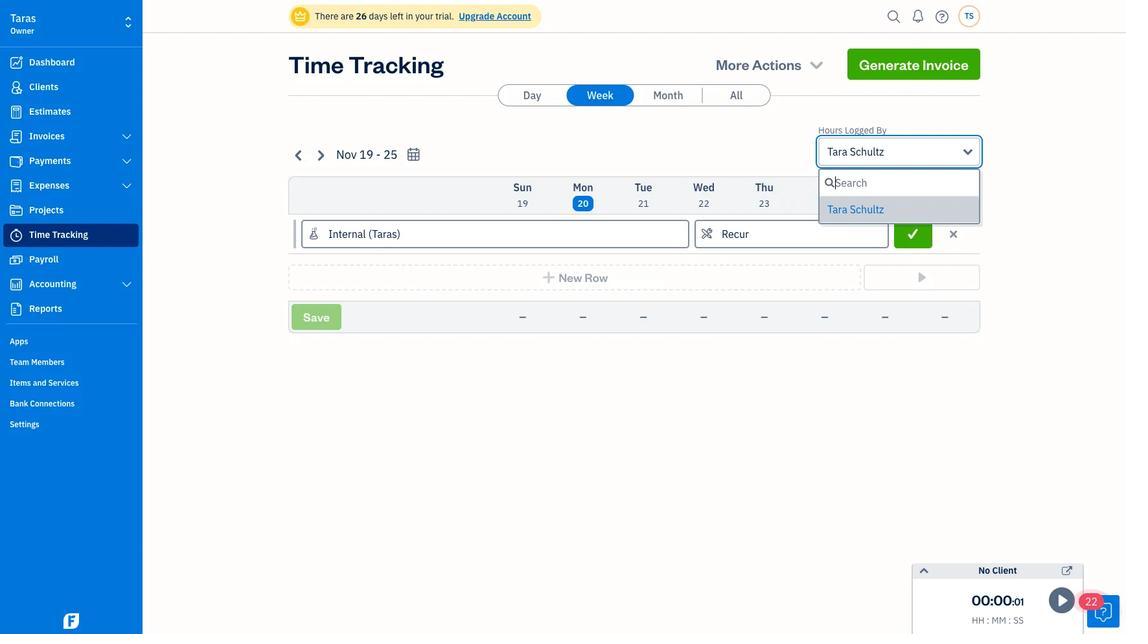 Task type: locate. For each thing, give the bounding box(es) containing it.
settings link
[[3, 414, 139, 434]]

tracking
[[349, 49, 444, 79], [52, 229, 88, 241]]

thu
[[756, 181, 774, 194]]

ss
[[1014, 615, 1025, 626]]

tara
[[828, 145, 848, 158], [828, 203, 848, 216]]

payroll link
[[3, 248, 139, 272]]

0 horizontal spatial tracking
[[52, 229, 88, 241]]

25 right -
[[384, 147, 398, 162]]

services
[[48, 378, 79, 388]]

0 vertical spatial time
[[289, 49, 344, 79]]

—
[[520, 311, 527, 323], [580, 311, 587, 323], [640, 311, 648, 323], [701, 311, 708, 323], [761, 311, 769, 323], [822, 311, 829, 323], [882, 311, 889, 323], [942, 311, 949, 323]]

tara schultz down fri
[[828, 203, 885, 216]]

2 tara schultz from the top
[[828, 203, 885, 216]]

1 vertical spatial chevron large down image
[[121, 156, 133, 167]]

22 down wed
[[699, 198, 710, 209]]

01
[[1015, 596, 1025, 608]]

hours
[[819, 124, 843, 136]]

items and services link
[[3, 373, 139, 392]]

0 vertical spatial 19
[[360, 147, 374, 162]]

there
[[315, 10, 339, 22]]

chevron large down image inside payments 'link'
[[121, 156, 133, 167]]

schultz inside dropdown button
[[851, 145, 885, 158]]

22 button
[[1080, 593, 1120, 628]]

24
[[820, 198, 831, 209]]

19 down sun
[[518, 198, 528, 209]]

tracking inside main element
[[52, 229, 88, 241]]

cancel image
[[948, 226, 960, 242]]

tracking down left
[[349, 49, 444, 79]]

1 horizontal spatial 22
[[1086, 595, 1099, 608]]

clients
[[29, 81, 59, 93]]

0 vertical spatial time tracking
[[289, 49, 444, 79]]

tara inside dropdown button
[[828, 145, 848, 158]]

invoice image
[[8, 130, 24, 143]]

0 horizontal spatial time
[[29, 229, 50, 241]]

2 schultz from the top
[[851, 203, 885, 216]]

apps
[[10, 337, 28, 346]]

month link
[[635, 85, 703, 106]]

2 vertical spatial chevron large down image
[[121, 279, 133, 290]]

bank connections
[[10, 399, 75, 409]]

1 vertical spatial schultz
[[851, 203, 885, 216]]

chevrondown image
[[808, 55, 826, 73]]

0 horizontal spatial 19
[[360, 147, 374, 162]]

0 vertical spatial 25
[[384, 147, 398, 162]]

expand timer details image
[[919, 563, 931, 579]]

next week image
[[313, 148, 328, 162]]

chevron large down image
[[121, 132, 133, 142], [121, 156, 133, 167], [121, 279, 133, 290]]

schultz down search search field
[[851, 203, 885, 216]]

days
[[369, 10, 388, 22]]

3 chevron large down image from the top
[[121, 279, 133, 290]]

1 — from the left
[[520, 311, 527, 323]]

members
[[31, 357, 65, 367]]

are
[[341, 10, 354, 22]]

0 vertical spatial tara
[[828, 145, 848, 158]]

tara schultz list box
[[820, 196, 980, 223]]

22 inside dropdown button
[[1086, 595, 1099, 608]]

nov 19 - 25
[[337, 147, 398, 162]]

time down there
[[289, 49, 344, 79]]

0 vertical spatial chevron large down image
[[121, 132, 133, 142]]

day
[[524, 89, 542, 102]]

projects
[[29, 204, 64, 216]]

25 down search search field
[[881, 198, 891, 209]]

1 vertical spatial 25
[[881, 198, 891, 209]]

reports
[[29, 303, 62, 314]]

1 vertical spatial time
[[29, 229, 50, 241]]

time tracking
[[289, 49, 444, 79], [29, 229, 88, 241]]

team
[[10, 357, 29, 367]]

wed
[[694, 181, 715, 194]]

00 left 01
[[994, 591, 1013, 609]]

1 horizontal spatial time
[[289, 49, 344, 79]]

1 vertical spatial 19
[[518, 198, 528, 209]]

chevron large down image inside the "accounting" link
[[121, 279, 133, 290]]

team members
[[10, 357, 65, 367]]

no
[[979, 565, 991, 576]]

00 : 00 : 01 hh : mm : ss
[[972, 591, 1025, 626]]

1 schultz from the top
[[851, 145, 885, 158]]

1 horizontal spatial 25
[[881, 198, 891, 209]]

25
[[384, 147, 398, 162], [881, 198, 891, 209]]

19
[[360, 147, 374, 162], [518, 198, 528, 209]]

resume timer image
[[1054, 593, 1072, 609]]

main element
[[0, 0, 175, 634]]

tara schultz inside list box
[[828, 203, 885, 216]]

time right timer "image"
[[29, 229, 50, 241]]

1 vertical spatial tracking
[[52, 229, 88, 241]]

tara schultz
[[828, 145, 885, 158], [828, 203, 885, 216]]

choose a date image
[[406, 147, 421, 162]]

0 horizontal spatial 25
[[384, 147, 398, 162]]

project image
[[8, 204, 24, 217]]

1 horizontal spatial time tracking
[[289, 49, 444, 79]]

:
[[991, 591, 994, 609], [1013, 596, 1015, 608], [988, 615, 990, 626], [1009, 615, 1012, 626]]

tara for tara schultz dropdown button
[[828, 145, 848, 158]]

1 chevron large down image from the top
[[121, 132, 133, 142]]

dashboard image
[[8, 56, 24, 69]]

money image
[[8, 254, 24, 267]]

save row image
[[906, 228, 921, 241]]

nov
[[337, 147, 357, 162]]

estimates link
[[3, 101, 139, 124]]

0 horizontal spatial 00
[[972, 591, 991, 609]]

1 vertical spatial tara schultz
[[828, 203, 885, 216]]

upgrade
[[459, 10, 495, 22]]

0 vertical spatial tracking
[[349, 49, 444, 79]]

expenses link
[[3, 174, 139, 198]]

there are 26 days left in your trial. upgrade account
[[315, 10, 532, 22]]

Search search field
[[820, 175, 980, 191]]

apps link
[[3, 331, 139, 351]]

start timer image
[[915, 271, 930, 284]]

tracking down projects link on the top left
[[52, 229, 88, 241]]

and
[[33, 378, 46, 388]]

items
[[10, 378, 31, 388]]

00 up the hh
[[972, 591, 991, 609]]

schultz down logged
[[851, 145, 885, 158]]

2 tara from the top
[[828, 203, 848, 216]]

time tracking down "26"
[[289, 49, 444, 79]]

tara schultz down hours logged by
[[828, 145, 885, 158]]

tara down fri
[[828, 203, 848, 216]]

1 horizontal spatial 00
[[994, 591, 1013, 609]]

go to help image
[[932, 7, 953, 26]]

fri
[[819, 181, 832, 194]]

in
[[406, 10, 413, 22]]

Add a service text field
[[696, 221, 888, 247]]

schultz
[[851, 145, 885, 158], [851, 203, 885, 216]]

freshbooks image
[[61, 613, 82, 629]]

21
[[639, 198, 649, 209]]

2 chevron large down image from the top
[[121, 156, 133, 167]]

3 — from the left
[[640, 311, 648, 323]]

19 inside sun 19
[[518, 198, 528, 209]]

your
[[416, 10, 434, 22]]

report image
[[8, 303, 24, 316]]

0 horizontal spatial 22
[[699, 198, 710, 209]]

invoice
[[923, 55, 969, 73]]

week link
[[567, 85, 634, 106]]

expense image
[[8, 180, 24, 193]]

chevron large down image
[[121, 181, 133, 191]]

8 — from the left
[[942, 311, 949, 323]]

1 tara from the top
[[828, 145, 848, 158]]

tara down hours at the top right of the page
[[828, 145, 848, 158]]

month
[[654, 89, 684, 102]]

00
[[972, 591, 991, 609], [994, 591, 1013, 609]]

expenses
[[29, 180, 70, 191]]

0 vertical spatial tara schultz
[[828, 145, 885, 158]]

4 — from the left
[[701, 311, 708, 323]]

1 horizontal spatial 19
[[518, 198, 528, 209]]

tue
[[635, 181, 653, 194]]

chevron large down image for invoices
[[121, 132, 133, 142]]

0 vertical spatial schultz
[[851, 145, 885, 158]]

0 horizontal spatial time tracking
[[29, 229, 88, 241]]

5 — from the left
[[761, 311, 769, 323]]

wed 22
[[694, 181, 715, 209]]

owner
[[10, 26, 34, 36]]

1 vertical spatial tara
[[828, 203, 848, 216]]

tara schultz for 'tara schultz' list box
[[828, 203, 885, 216]]

0 vertical spatial 22
[[699, 198, 710, 209]]

tara schultz inside dropdown button
[[828, 145, 885, 158]]

19 left -
[[360, 147, 374, 162]]

: up mm
[[991, 591, 994, 609]]

bank connections link
[[3, 394, 139, 413]]

tara inside list box
[[828, 203, 848, 216]]

1 vertical spatial 22
[[1086, 595, 1099, 608]]

time tracking down projects link on the top left
[[29, 229, 88, 241]]

hh
[[973, 615, 985, 626]]

logged
[[846, 124, 875, 136]]

6 — from the left
[[822, 311, 829, 323]]

team members link
[[3, 352, 139, 372]]

1 vertical spatial time tracking
[[29, 229, 88, 241]]

1 tara schultz from the top
[[828, 145, 885, 158]]

22
[[699, 198, 710, 209], [1086, 595, 1099, 608]]

chevron large down image for payments
[[121, 156, 133, 167]]

chart image
[[8, 278, 24, 291]]

22 right the 'resume timer' image at the right of page
[[1086, 595, 1099, 608]]

schultz inside list box
[[851, 203, 885, 216]]

: left ss
[[1009, 615, 1012, 626]]



Task type: describe. For each thing, give the bounding box(es) containing it.
generate
[[860, 55, 920, 73]]

ts
[[965, 11, 975, 21]]

1 00 from the left
[[972, 591, 991, 609]]

day link
[[499, 85, 566, 106]]

25 link
[[858, 180, 914, 211]]

new row image
[[542, 271, 557, 284]]

schultz for 'tara schultz' list box
[[851, 203, 885, 216]]

more actions
[[717, 55, 802, 73]]

hours logged by
[[819, 124, 887, 136]]

19 for nov
[[360, 147, 374, 162]]

upgrade account link
[[457, 10, 532, 22]]

payroll
[[29, 254, 59, 265]]

mon 20
[[573, 181, 594, 209]]

thu 23
[[756, 181, 774, 209]]

settings
[[10, 420, 39, 429]]

2 — from the left
[[580, 311, 587, 323]]

tue 21
[[635, 181, 653, 209]]

client
[[993, 565, 1018, 576]]

more actions button
[[705, 49, 838, 80]]

23
[[760, 198, 770, 209]]

open in new window image
[[1063, 563, 1073, 579]]

1 horizontal spatial tracking
[[349, 49, 444, 79]]

payment image
[[8, 155, 24, 168]]

22 inside wed 22
[[699, 198, 710, 209]]

: right the hh
[[988, 615, 990, 626]]

left
[[390, 10, 404, 22]]

accounting
[[29, 278, 76, 290]]

account
[[497, 10, 532, 22]]

trial.
[[436, 10, 454, 22]]

projects link
[[3, 199, 139, 222]]

tara schultz button
[[819, 137, 981, 166]]

by
[[877, 124, 887, 136]]

time tracking inside main element
[[29, 229, 88, 241]]

sun
[[514, 181, 532, 194]]

search image
[[884, 7, 905, 26]]

actions
[[753, 55, 802, 73]]

dashboard
[[29, 56, 75, 68]]

dashboard link
[[3, 51, 139, 75]]

week
[[587, 89, 614, 102]]

bank
[[10, 399, 28, 409]]

reports link
[[3, 298, 139, 321]]

generate invoice button
[[848, 49, 981, 80]]

payments link
[[3, 150, 139, 173]]

7 — from the left
[[882, 311, 889, 323]]

invoices link
[[3, 125, 139, 148]]

crown image
[[294, 9, 307, 23]]

accounting link
[[3, 273, 139, 296]]

taras
[[10, 12, 36, 25]]

connections
[[30, 399, 75, 409]]

estimates
[[29, 106, 71, 117]]

19 for sun
[[518, 198, 528, 209]]

time tracking link
[[3, 224, 139, 247]]

payments
[[29, 155, 71, 167]]

26
[[356, 10, 367, 22]]

Add a client or project text field
[[303, 221, 689, 247]]

chevron large down image for accounting
[[121, 279, 133, 290]]

taras owner
[[10, 12, 36, 36]]

previous week image
[[292, 148, 307, 162]]

mm
[[992, 615, 1007, 626]]

no client
[[979, 565, 1018, 576]]

sun 19
[[514, 181, 532, 209]]

all link
[[703, 85, 771, 106]]

client image
[[8, 81, 24, 94]]

tara for 'tara schultz' list box
[[828, 203, 848, 216]]

invoices
[[29, 130, 65, 142]]

resource center badge image
[[1088, 595, 1120, 628]]

20
[[578, 198, 589, 209]]

: up ss
[[1013, 596, 1015, 608]]

-
[[376, 147, 381, 162]]

ts button
[[959, 5, 981, 27]]

2 00 from the left
[[994, 591, 1013, 609]]

time inside main element
[[29, 229, 50, 241]]

more
[[717, 55, 750, 73]]

clients link
[[3, 76, 139, 99]]

items and services
[[10, 378, 79, 388]]

all
[[731, 89, 743, 102]]

mon
[[573, 181, 594, 194]]

schultz for tara schultz dropdown button
[[851, 145, 885, 158]]

notifications image
[[908, 3, 929, 29]]

timer image
[[8, 229, 24, 242]]

tara schultz for tara schultz dropdown button
[[828, 145, 885, 158]]

estimate image
[[8, 106, 24, 119]]



Task type: vqa. For each thing, say whether or not it's contained in the screenshot.
The Ts dropdown button
yes



